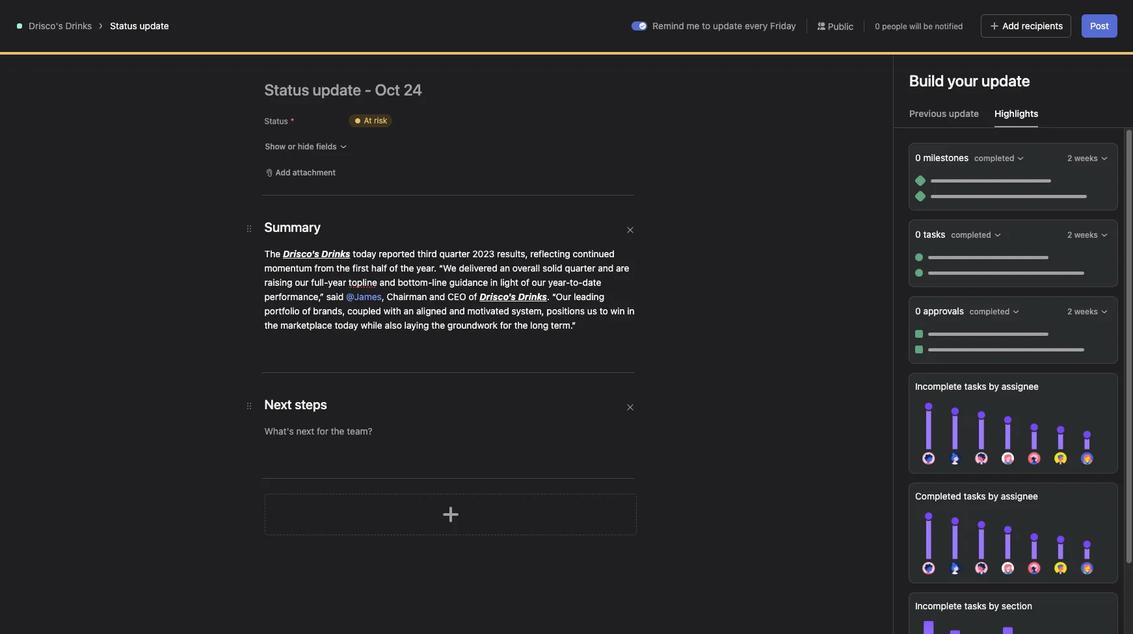 Task type: vqa. For each thing, say whether or not it's contained in the screenshot.
an
yes



Task type: describe. For each thing, give the bounding box(es) containing it.
topline
[[349, 277, 377, 288]]

with
[[384, 306, 401, 317]]

timeline link
[[349, 80, 396, 94]]

highlights
[[995, 108, 1038, 119]]

completed button for 0 approvals
[[966, 303, 1023, 321]]

performance,"
[[264, 291, 324, 302]]

notified
[[935, 21, 963, 31]]

info
[[1071, 10, 1084, 20]]

what's the status?
[[890, 117, 1000, 132]]

completed button for 0 milestones
[[971, 150, 1028, 168]]

20 for joined
[[906, 218, 916, 228]]

incomplete for incomplete tasks by section
[[915, 601, 962, 612]]

0 horizontal spatial quarter
[[439, 248, 470, 260]]

2 weeks button for approvals
[[1064, 303, 1112, 321]]

joined
[[927, 202, 956, 214]]

ja button
[[942, 57, 958, 72]]

coupled
[[347, 306, 381, 317]]

what's in my trial? button
[[937, 7, 1016, 25]]

laying
[[404, 320, 429, 331]]

year.
[[416, 263, 436, 274]]

home link
[[8, 40, 148, 60]]

system,
[[512, 306, 544, 317]]

tasks for 0 tasks
[[923, 229, 945, 240]]

drisco's drinks link
[[29, 20, 92, 31]]

the drisco's drinks
[[264, 248, 350, 260]]

risk
[[374, 116, 387, 126]]

weeks for approvals
[[1074, 307, 1098, 317]]

section
[[1002, 601, 1032, 612]]

add report section image
[[440, 505, 461, 526]]

0 tasks
[[915, 229, 948, 240]]

an inside today reported third quarter 2023 results, reflecting continued momentum from the first half of the year. "we delivered an overall solid quarter and are raising our full-year topline and bottom-line guidance in light of our year-to-date performance," said
[[500, 263, 510, 274]]

the
[[264, 248, 280, 260]]

weeks for milestones
[[1074, 154, 1098, 163]]

update for status update
[[140, 20, 169, 31]]

from
[[314, 263, 334, 274]]

tasks for incomplete tasks by assignee
[[964, 381, 986, 392]]

list image
[[180, 47, 195, 63]]

at risk
[[364, 116, 387, 126]]

remind me to update every friday
[[653, 20, 796, 31]]

2 weeks button for milestones
[[1064, 150, 1112, 168]]

you joined button
[[906, 202, 963, 215]]

add for add billing info
[[1030, 10, 1044, 20]]

2 vertical spatial drisco's
[[480, 291, 516, 302]]

of right half
[[389, 263, 398, 274]]

your update
[[948, 72, 1030, 90]]

project roles
[[267, 283, 340, 298]]

incomplete for incomplete tasks by assignee
[[915, 381, 962, 392]]

my
[[34, 65, 47, 76]]

2 for 0 approvals
[[1067, 307, 1072, 317]]

Title of update text field
[[264, 75, 655, 104]]

overall
[[512, 263, 540, 274]]

share button
[[1002, 55, 1045, 74]]

groundwork
[[447, 320, 498, 331]]

add recipients
[[1003, 20, 1063, 31]]

1 our from the left
[[295, 277, 309, 288]]

you
[[906, 202, 924, 214]]

billing
[[1046, 10, 1068, 20]]

people
[[882, 21, 907, 31]]

positions
[[547, 306, 585, 317]]

milestones
[[923, 152, 969, 163]]

0 milestones
[[915, 152, 971, 163]]

today reported third quarter 2023 results, reflecting continued momentum from the first half of the year. "we delivered an overall solid quarter and are raising our full-year topline and bottom-line guidance in light of our year-to-date performance," said
[[264, 248, 632, 302]]

my tasks
[[34, 65, 71, 76]]

connected goals
[[267, 374, 366, 389]]

board
[[308, 81, 334, 92]]

the down 'portfolio'
[[264, 320, 278, 331]]

full-
[[311, 277, 328, 288]]

an inside . "our leading portfolio of brands, coupled with an aligned and motivated system, positions us to win in the marketplace today while also laying the groundwork for the long term."
[[404, 306, 414, 317]]

left
[[917, 15, 929, 25]]

tab list containing previous update
[[894, 107, 1133, 128]]

calendar link
[[412, 80, 461, 94]]

us
[[587, 306, 597, 317]]

status for status update
[[110, 20, 137, 31]]

post
[[1090, 20, 1109, 31]]

to inside . "our leading portfolio of brands, coupled with an aligned and motivated system, positions us to win in the marketplace today while also laying the groundwork for the long term."
[[600, 306, 608, 317]]

0 horizontal spatial drisco's
[[29, 20, 63, 31]]

the right for
[[514, 320, 528, 331]]

are
[[616, 263, 629, 274]]

add billing info
[[1030, 10, 1084, 20]]

trial?
[[992, 10, 1010, 20]]

home
[[34, 44, 59, 55]]

2 weeks for approvals
[[1067, 307, 1098, 317]]

brands,
[[313, 306, 345, 317]]

year-
[[548, 277, 570, 288]]

2 weeks for tasks
[[1067, 230, 1098, 240]]

drisco's drinks
[[29, 20, 92, 31]]

post button
[[1082, 14, 1117, 38]]

today inside today reported third quarter 2023 results, reflecting continued momentum from the first half of the year. "we delivered an overall solid quarter and are raising our full-year topline and bottom-line guidance in light of our year-to-date performance," said
[[353, 248, 376, 260]]

days
[[897, 15, 915, 25]]

key resources
[[267, 533, 350, 548]]

weeks for tasks
[[1074, 230, 1098, 240]]

2 horizontal spatial drinks
[[518, 291, 547, 302]]

add attachment button
[[259, 164, 342, 182]]

tasks for incomplete tasks by section
[[964, 601, 986, 612]]

while
[[361, 320, 382, 331]]

show or hide fields button
[[259, 138, 353, 156]]

momentum
[[264, 263, 312, 274]]

reflecting
[[530, 248, 570, 260]]

you joined 20 minutes ago
[[906, 202, 963, 228]]

minutes for you
[[918, 218, 947, 228]]

be
[[924, 21, 933, 31]]

show
[[265, 142, 286, 152]]

status for status *
[[264, 116, 288, 126]]

in inside today reported third quarter 2023 results, reflecting continued momentum from the first half of the year. "we delivered an overall solid quarter and are raising our full-year topline and bottom-line guidance in light of our year-to-date performance," said
[[490, 277, 498, 288]]

to-
[[570, 277, 583, 288]]

aligned
[[416, 306, 447, 317]]

by for incomplete tasks by assignee
[[989, 381, 999, 392]]

project created james 20 minutes ago
[[906, 271, 996, 298]]

for
[[500, 320, 512, 331]]

third
[[418, 248, 437, 260]]

of inside . "our leading portfolio of brands, coupled with an aligned and motivated system, positions us to win in the marketplace today while also laying the groundwork for the long term."
[[302, 306, 311, 317]]

in inside button
[[970, 10, 977, 20]]

"we
[[439, 263, 456, 274]]

or
[[288, 142, 296, 152]]

share
[[1018, 59, 1040, 69]]

portfolio
[[264, 306, 300, 317]]

light
[[500, 277, 518, 288]]

status update
[[110, 20, 169, 31]]

fields
[[316, 142, 337, 152]]

2 weeks button for tasks
[[1064, 226, 1112, 245]]

my
[[979, 10, 990, 20]]

ceo
[[447, 291, 466, 302]]

solid
[[543, 263, 562, 274]]

@james
[[346, 291, 382, 302]]

0 horizontal spatial ja
[[910, 237, 918, 247]]

james
[[906, 287, 934, 298]]



Task type: locate. For each thing, give the bounding box(es) containing it.
2 vertical spatial completed button
[[966, 303, 1023, 321]]

2 vertical spatial drinks
[[518, 291, 547, 302]]

0 vertical spatial 2 weeks
[[1067, 154, 1098, 163]]

ago for project created
[[983, 288, 996, 298]]

calendar
[[422, 81, 461, 92]]

ago inside you joined 20 minutes ago
[[949, 218, 963, 228]]

20 down you
[[906, 218, 916, 228]]

james link
[[906, 287, 934, 298]]

0 horizontal spatial 20
[[906, 218, 916, 228]]

and down ceo
[[449, 306, 465, 317]]

2 vertical spatial completed
[[970, 307, 1010, 317]]

status up 'home' 'link'
[[110, 20, 137, 31]]

2 2 weeks button from the top
[[1064, 226, 1112, 245]]

and left are
[[598, 263, 614, 274]]

"our
[[552, 291, 571, 302]]

build
[[909, 72, 944, 90]]

0 vertical spatial ago
[[949, 218, 963, 228]]

and
[[598, 263, 614, 274], [380, 277, 395, 288], [429, 291, 445, 302], [449, 306, 465, 317]]

by for incomplete tasks by section
[[989, 601, 999, 612]]

Project description title text field
[[259, 129, 381, 156]]

0 horizontal spatial what's
[[890, 117, 932, 132]]

1 vertical spatial an
[[404, 306, 414, 317]]

3 weeks from the top
[[1074, 307, 1098, 317]]

minutes for project created
[[951, 288, 980, 298]]

1 vertical spatial what's
[[890, 117, 932, 132]]

in inside . "our leading portfolio of brands, coupled with an aligned and motivated system, positions us to win in the marketplace today while also laying the groundwork for the long term."
[[627, 306, 635, 317]]

2
[[1067, 154, 1072, 163], [1067, 230, 1072, 240], [1067, 307, 1072, 317]]

0 down you joined 20 minutes ago
[[915, 229, 921, 240]]

bottom-
[[398, 277, 432, 288]]

0 for 0 milestones
[[915, 152, 921, 163]]

project created
[[906, 271, 980, 283]]

2 horizontal spatial add
[[1030, 10, 1044, 20]]

20 down project created
[[939, 288, 949, 298]]

global element
[[0, 32, 156, 110]]

1 weeks from the top
[[1074, 154, 1098, 163]]

what's up 0 milestones
[[890, 117, 932, 132]]

ago
[[949, 218, 963, 228], [983, 288, 996, 298]]

list box
[[413, 5, 725, 26]]

0 vertical spatial by
[[989, 381, 999, 392]]

recipients
[[1022, 20, 1063, 31]]

date
[[583, 277, 601, 288]]

approvals
[[923, 306, 964, 317]]

1 vertical spatial 2 weeks
[[1067, 230, 1098, 240]]

remind
[[653, 20, 684, 31]]

1 horizontal spatial ago
[[983, 288, 996, 298]]

1 vertical spatial 2
[[1067, 230, 1072, 240]]

1 vertical spatial 20
[[939, 288, 949, 298]]

1 incomplete from the top
[[915, 381, 962, 392]]

what's inside button
[[942, 10, 968, 20]]

0 for 0 people will be notified
[[875, 21, 880, 31]]

0 horizontal spatial drinks
[[65, 20, 92, 31]]

an up light
[[500, 263, 510, 274]]

drinks up system,
[[518, 291, 547, 302]]

in left light
[[490, 277, 498, 288]]

update for previous update
[[949, 108, 979, 119]]

2 horizontal spatial in
[[970, 10, 977, 20]]

1 vertical spatial to
[[600, 306, 608, 317]]

what's up notified on the top of the page
[[942, 10, 968, 20]]

0 vertical spatial to
[[702, 20, 710, 31]]

20 for james
[[939, 288, 949, 298]]

0 vertical spatial completed
[[974, 154, 1014, 163]]

first
[[352, 263, 369, 274]]

add for add recipients
[[1003, 20, 1019, 31]]

2 remove section image from the top
[[626, 404, 634, 412]]

0 vertical spatial incomplete
[[915, 381, 962, 392]]

drisco's
[[29, 20, 63, 31], [283, 248, 319, 260], [480, 291, 516, 302]]

continued
[[573, 248, 615, 260]]

1 2 from the top
[[1067, 154, 1072, 163]]

1 horizontal spatial to
[[702, 20, 710, 31]]

remove section image for section title text field
[[626, 404, 634, 412]]

0 vertical spatial assignee
[[1002, 381, 1039, 392]]

completed for 0 milestones
[[974, 154, 1014, 163]]

0 vertical spatial status
[[110, 20, 137, 31]]

25 days left
[[886, 15, 929, 25]]

add to starred image
[[330, 50, 341, 60]]

1 vertical spatial ja
[[910, 237, 918, 247]]

0 vertical spatial ja
[[946, 59, 954, 69]]

1 horizontal spatial minutes
[[951, 288, 980, 298]]

hide sidebar image
[[17, 10, 27, 21]]

incomplete
[[915, 381, 962, 392], [915, 601, 962, 612]]

minutes inside you joined 20 minutes ago
[[918, 218, 947, 228]]

3 2 from the top
[[1067, 307, 1072, 317]]

minutes down project created
[[951, 288, 980, 298]]

and inside . "our leading portfolio of brands, coupled with an aligned and motivated system, positions us to win in the marketplace today while also laying the groundwork for the long term."
[[449, 306, 465, 317]]

0 horizontal spatial update
[[140, 20, 169, 31]]

tasks inside 'global' element
[[49, 65, 71, 76]]

1 horizontal spatial drinks
[[321, 248, 350, 260]]

today down brands, on the left top of page
[[335, 320, 358, 331]]

completed button down the status?
[[971, 150, 1028, 168]]

0 horizontal spatial status
[[110, 20, 137, 31]]

what's in my trial?
[[942, 10, 1010, 20]]

1 vertical spatial quarter
[[565, 263, 595, 274]]

marketplace
[[280, 320, 332, 331]]

2 our from the left
[[532, 277, 546, 288]]

0 vertical spatial what's
[[942, 10, 968, 20]]

1 vertical spatial in
[[490, 277, 498, 288]]

incomplete tasks by assignee
[[915, 381, 1039, 392]]

0 vertical spatial minutes
[[918, 218, 947, 228]]

line
[[432, 277, 447, 288]]

an down the "chairman" at left top
[[404, 306, 414, 317]]

2 vertical spatial weeks
[[1074, 307, 1098, 317]]

add
[[1030, 10, 1044, 20], [1003, 20, 1019, 31], [275, 168, 290, 178]]

drinks up 'home' 'link'
[[65, 20, 92, 31]]

1 vertical spatial drisco's
[[283, 248, 319, 260]]

1 vertical spatial completed
[[951, 230, 991, 240]]

20 inside project created james 20 minutes ago
[[939, 288, 949, 298]]

0 vertical spatial today
[[353, 248, 376, 260]]

1 2 weeks from the top
[[1067, 154, 1098, 163]]

1 horizontal spatial 20
[[939, 288, 949, 298]]

0 vertical spatial an
[[500, 263, 510, 274]]

drisco's up home
[[29, 20, 63, 31]]

status left *
[[264, 116, 288, 126]]

board link
[[298, 80, 334, 94]]

1 horizontal spatial add
[[1003, 20, 1019, 31]]

assignee
[[1002, 381, 1039, 392], [1001, 491, 1038, 502]]

what's
[[942, 10, 968, 20], [890, 117, 932, 132]]

delivered
[[459, 263, 497, 274]]

0 vertical spatial 2
[[1067, 154, 1072, 163]]

1 2 weeks button from the top
[[1064, 150, 1112, 168]]

1 horizontal spatial status
[[264, 116, 288, 126]]

add recipients button
[[981, 14, 1071, 38]]

quarter up to-
[[565, 263, 595, 274]]

our up the performance,"
[[295, 277, 309, 288]]

1 horizontal spatial update
[[713, 20, 742, 31]]

motivated
[[467, 306, 509, 317]]

2 vertical spatial by
[[989, 601, 999, 612]]

1 horizontal spatial what's
[[942, 10, 968, 20]]

2 horizontal spatial drisco's
[[480, 291, 516, 302]]

tasks for my tasks
[[49, 65, 71, 76]]

of
[[389, 263, 398, 274], [521, 277, 529, 288], [469, 291, 477, 302], [302, 306, 311, 317]]

and down line
[[429, 291, 445, 302]]

20 inside you joined 20 minutes ago
[[906, 218, 916, 228]]

reported
[[379, 248, 415, 260]]

Section title text field
[[264, 219, 321, 237]]

previous
[[909, 108, 946, 119]]

in right win
[[627, 306, 635, 317]]

remind me to update every friday switch
[[632, 21, 647, 31]]

@james link
[[346, 291, 382, 302]]

remove section image for summary text box
[[626, 226, 634, 234]]

tab list
[[894, 107, 1133, 128]]

build your update
[[909, 72, 1030, 90]]

1 vertical spatial today
[[335, 320, 358, 331]]

the down aligned in the left top of the page
[[431, 320, 445, 331]]

timeline
[[360, 81, 396, 92]]

0 horizontal spatial ago
[[949, 218, 963, 228]]

will
[[909, 21, 921, 31]]

completed button for 0 tasks
[[948, 226, 1005, 245]]

ja
[[946, 59, 954, 69], [910, 237, 918, 247]]

3 2 weeks from the top
[[1067, 307, 1098, 317]]

completed button
[[971, 150, 1028, 168], [948, 226, 1005, 245], [966, 303, 1023, 321]]

minutes inside project created james 20 minutes ago
[[951, 288, 980, 298]]

2 for 0 milestones
[[1067, 154, 1072, 163]]

0 horizontal spatial add
[[275, 168, 290, 178]]

chairman
[[387, 291, 427, 302]]

attachment
[[293, 168, 336, 178]]

1 horizontal spatial in
[[627, 306, 635, 317]]

0 horizontal spatial in
[[490, 277, 498, 288]]

to right the us
[[600, 306, 608, 317]]

2 weeks from the top
[[1074, 230, 1098, 240]]

0 horizontal spatial minutes
[[918, 218, 947, 228]]

our down overall
[[532, 277, 546, 288]]

0 left 25
[[875, 21, 880, 31]]

drinks
[[65, 20, 92, 31], [321, 248, 350, 260], [518, 291, 547, 302]]

1 vertical spatial by
[[988, 491, 998, 502]]

and up ,
[[380, 277, 395, 288]]

1 vertical spatial incomplete
[[915, 601, 962, 612]]

1 vertical spatial completed button
[[948, 226, 1005, 245]]

0 vertical spatial weeks
[[1074, 154, 1098, 163]]

of down guidance
[[469, 291, 477, 302]]

ago inside project created james 20 minutes ago
[[983, 288, 996, 298]]

every
[[745, 20, 768, 31]]

drisco's up momentum
[[283, 248, 319, 260]]

ja inside button
[[946, 59, 954, 69]]

1 vertical spatial status
[[264, 116, 288, 126]]

hide
[[298, 142, 314, 152]]

what's for what's the status?
[[890, 117, 932, 132]]

ja down you
[[910, 237, 918, 247]]

add for add attachment
[[275, 168, 290, 178]]

0 horizontal spatial an
[[404, 306, 414, 317]]

drinks up from
[[321, 248, 350, 260]]

the up year
[[336, 263, 350, 274]]

status
[[110, 20, 137, 31], [264, 116, 288, 126]]

0 horizontal spatial our
[[295, 277, 309, 288]]

completed right the 0 tasks
[[951, 230, 991, 240]]

1 vertical spatial assignee
[[1001, 491, 1038, 502]]

completed
[[974, 154, 1014, 163], [951, 230, 991, 240], [970, 307, 1010, 317]]

completed right "approvals"
[[970, 307, 1010, 317]]

today inside . "our leading portfolio of brands, coupled with an aligned and motivated system, positions us to win in the marketplace today while also laying the groundwork for the long term."
[[335, 320, 358, 331]]

of up marketplace
[[302, 306, 311, 317]]

public
[[828, 20, 854, 32]]

1 horizontal spatial an
[[500, 263, 510, 274]]

assignee for completed tasks by assignee
[[1001, 491, 1038, 502]]

1 horizontal spatial quarter
[[565, 263, 595, 274]]

2 for 0 tasks
[[1067, 230, 1072, 240]]

. "our leading portfolio of brands, coupled with an aligned and motivated system, positions us to win in the marketplace today while also laying the groundwork for the long term."
[[264, 291, 637, 331]]

also
[[385, 320, 402, 331]]

what's for what's in my trial?
[[942, 10, 968, 20]]

.
[[547, 291, 550, 302]]

2 incomplete from the top
[[915, 601, 962, 612]]

1 vertical spatial ago
[[983, 288, 996, 298]]

at risk button
[[340, 109, 401, 133]]

0 for 0 tasks
[[915, 229, 921, 240]]

to
[[702, 20, 710, 31], [600, 306, 608, 317]]

completed button down joined
[[948, 226, 1005, 245]]

minutes up the 0 tasks
[[918, 218, 947, 228]]

remove section image
[[626, 226, 634, 234], [626, 404, 634, 412]]

1 vertical spatial minutes
[[951, 288, 980, 298]]

2 vertical spatial 2 weeks button
[[1064, 303, 1112, 321]]

0 vertical spatial in
[[970, 10, 977, 20]]

completed for 0 approvals
[[970, 307, 1010, 317]]

0 vertical spatial drisco's
[[29, 20, 63, 31]]

completed down the status?
[[974, 154, 1014, 163]]

Section title text field
[[264, 396, 327, 414]]

completed button right "approvals"
[[966, 303, 1023, 321]]

0 vertical spatial 20
[[906, 218, 916, 228]]

2 weeks for milestones
[[1067, 154, 1098, 163]]

long
[[530, 320, 548, 331]]

None text field
[[211, 44, 305, 67]]

1 remove section image from the top
[[626, 226, 634, 234]]

status *
[[264, 116, 294, 126]]

1 horizontal spatial our
[[532, 277, 546, 288]]

completed tasks by assignee
[[915, 491, 1038, 502]]

0 vertical spatial remove section image
[[626, 226, 634, 234]]

today up "first"
[[353, 248, 376, 260]]

2 vertical spatial 2
[[1067, 307, 1072, 317]]

completed for 0 tasks
[[951, 230, 991, 240]]

of down overall
[[521, 277, 529, 288]]

1 vertical spatial weeks
[[1074, 230, 1098, 240]]

update inside tab list
[[949, 108, 979, 119]]

previous update
[[909, 108, 979, 119]]

2 2 from the top
[[1067, 230, 1072, 240]]

0 horizontal spatial to
[[600, 306, 608, 317]]

1 horizontal spatial ja
[[946, 59, 954, 69]]

tasks
[[49, 65, 71, 76], [923, 229, 945, 240], [964, 381, 986, 392], [964, 491, 986, 502], [964, 601, 986, 612]]

0 vertical spatial quarter
[[439, 248, 470, 260]]

1 vertical spatial 2 weeks button
[[1064, 226, 1112, 245]]

in left the 'my'
[[970, 10, 977, 20]]

ago for you
[[949, 218, 963, 228]]

2 horizontal spatial update
[[949, 108, 979, 119]]

2 vertical spatial in
[[627, 306, 635, 317]]

3 2 weeks button from the top
[[1064, 303, 1112, 321]]

list link
[[256, 80, 282, 94]]

the up bottom-
[[400, 263, 414, 274]]

to right "me"
[[702, 20, 710, 31]]

0 vertical spatial drinks
[[65, 20, 92, 31]]

completed
[[915, 491, 961, 502]]

list
[[267, 81, 282, 92]]

1 horizontal spatial drisco's
[[283, 248, 319, 260]]

win
[[610, 306, 625, 317]]

quarter up ""we"
[[439, 248, 470, 260]]

0 left milestones
[[915, 152, 921, 163]]

0 down james link
[[915, 306, 921, 317]]

0 vertical spatial 2 weeks button
[[1064, 150, 1112, 168]]

quarter
[[439, 248, 470, 260], [565, 263, 595, 274]]

2 vertical spatial 2 weeks
[[1067, 307, 1098, 317]]

ja up build your update
[[946, 59, 954, 69]]

2 2 weeks from the top
[[1067, 230, 1098, 240]]

at
[[364, 116, 372, 126]]

add inside popup button
[[275, 168, 290, 178]]

1 vertical spatial drinks
[[321, 248, 350, 260]]

tasks for completed tasks by assignee
[[964, 491, 986, 502]]

raising
[[264, 277, 292, 288]]

by for completed tasks by assignee
[[988, 491, 998, 502]]

drisco's up motivated
[[480, 291, 516, 302]]

guidance
[[449, 277, 488, 288]]

assignee for incomplete tasks by assignee
[[1002, 381, 1039, 392]]

0 vertical spatial completed button
[[971, 150, 1028, 168]]

1 vertical spatial remove section image
[[626, 404, 634, 412]]

0 for 0 approvals
[[915, 306, 921, 317]]



